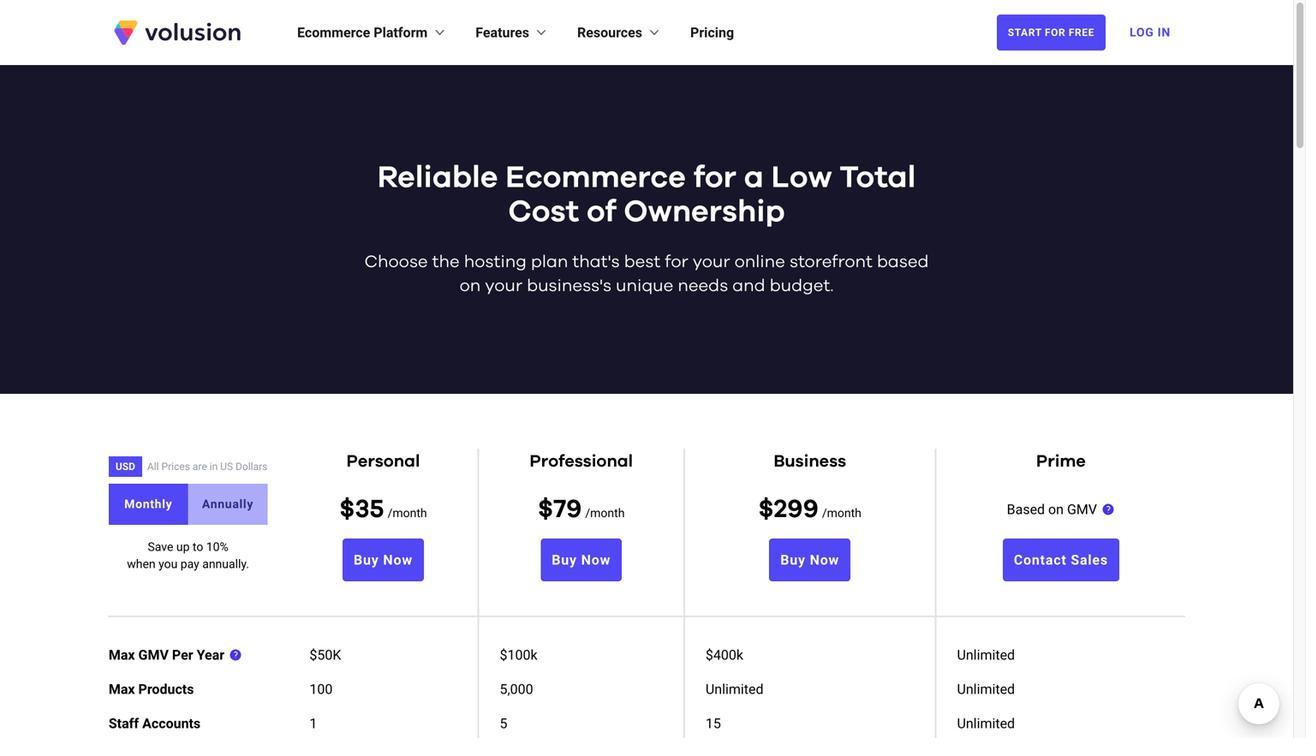 Task type: describe. For each thing, give the bounding box(es) containing it.
to
[[193, 540, 203, 554]]

choose the hosting plan that's best for your online storefront based on your business's unique needs and budget.
[[364, 254, 929, 295]]

resources
[[577, 24, 643, 41]]

you
[[159, 557, 178, 571]]

year
[[197, 647, 224, 663]]

for inside reliable ecommerce for a low total cost of ownership
[[694, 163, 737, 194]]

all prices are in us dollars
[[147, 461, 268, 473]]

us
[[220, 461, 233, 473]]

the
[[432, 254, 460, 271]]

$ 35 /month
[[339, 497, 427, 523]]

budget.
[[770, 278, 834, 295]]

when
[[127, 557, 156, 571]]

up
[[176, 540, 190, 554]]

start for free
[[1008, 27, 1095, 39]]

platform
[[374, 24, 428, 41]]

annually.
[[202, 557, 249, 571]]

plan
[[531, 254, 568, 271]]

log
[[1130, 25, 1154, 39]]

$ 79 /month
[[538, 497, 625, 523]]

and
[[733, 278, 766, 295]]

ecommerce inside dropdown button
[[297, 24, 370, 41]]

log in link
[[1120, 14, 1181, 51]]

5,000
[[500, 681, 533, 698]]

reliable
[[377, 163, 498, 194]]

79
[[553, 497, 582, 523]]

$100k
[[500, 647, 538, 663]]

10%
[[206, 540, 229, 554]]

prices
[[162, 461, 190, 473]]

pricing link
[[690, 22, 734, 43]]

ownership
[[624, 197, 785, 228]]

reliable ecommerce for a low total cost of ownership
[[377, 163, 916, 228]]

$ 299 /month
[[759, 497, 862, 523]]

products
[[138, 681, 194, 698]]

pay
[[181, 557, 199, 571]]

cost
[[508, 197, 579, 228]]

/month for 79
[[585, 506, 625, 520]]

monthly button
[[109, 484, 188, 525]]

/month for 299
[[822, 506, 862, 520]]

usd
[[116, 461, 135, 473]]

$ for 299
[[759, 497, 774, 523]]

hosting
[[464, 254, 527, 271]]

$50k
[[310, 647, 341, 663]]

buy for 299
[[781, 552, 806, 568]]

1
[[310, 716, 317, 732]]

buy for 79
[[552, 552, 577, 568]]

total
[[840, 163, 916, 194]]

prime
[[1036, 453, 1086, 470]]

annually
[[202, 497, 254, 511]]

low
[[771, 163, 832, 194]]

unlimited for $400k
[[957, 647, 1015, 663]]

all
[[147, 461, 159, 473]]

35
[[355, 497, 384, 523]]

0 horizontal spatial gmv
[[138, 647, 169, 663]]

0 vertical spatial your
[[693, 254, 730, 271]]

contact
[[1014, 552, 1067, 568]]

free
[[1069, 27, 1095, 39]]

buy now link for 35
[[343, 539, 424, 582]]

needs
[[678, 278, 728, 295]]

based on gmv
[[1007, 502, 1097, 518]]

staff accounts
[[109, 716, 201, 732]]

best
[[624, 254, 661, 271]]

log in
[[1130, 25, 1171, 39]]

start
[[1008, 27, 1042, 39]]

monthly
[[124, 497, 172, 511]]

resources button
[[577, 22, 663, 43]]

/month for 35
[[388, 506, 427, 520]]



Task type: vqa. For each thing, say whether or not it's contained in the screenshot.
ask at the left bottom of page
no



Task type: locate. For each thing, give the bounding box(es) containing it.
/month inside $ 299 /month
[[822, 506, 862, 520]]

1 /month from the left
[[388, 506, 427, 520]]

/month
[[388, 506, 427, 520], [585, 506, 625, 520], [822, 506, 862, 520]]

are
[[193, 461, 207, 473]]

for
[[1045, 27, 1066, 39]]

1 buy now link from the left
[[343, 539, 424, 582]]

ecommerce
[[297, 24, 370, 41], [506, 163, 686, 194]]

buy now for 299
[[781, 552, 840, 568]]

gmv up sales
[[1067, 502, 1097, 518]]

a
[[744, 163, 764, 194]]

2 buy from the left
[[552, 552, 577, 568]]

sales
[[1071, 552, 1108, 568]]

0 horizontal spatial ecommerce
[[297, 24, 370, 41]]

ecommerce inside reliable ecommerce for a low total cost of ownership
[[506, 163, 686, 194]]

299
[[774, 497, 819, 523]]

2 max from the top
[[109, 681, 135, 698]]

3 buy from the left
[[781, 552, 806, 568]]

on down the
[[460, 278, 481, 295]]

/month right 299
[[822, 506, 862, 520]]

1 vertical spatial max
[[109, 681, 135, 698]]

max up staff
[[109, 681, 135, 698]]

$ down business
[[759, 497, 774, 523]]

1 vertical spatial gmv
[[138, 647, 169, 663]]

max for max gmv per year
[[109, 647, 135, 663]]

features button
[[476, 22, 550, 43]]

buy now
[[354, 552, 413, 568], [552, 552, 611, 568], [781, 552, 840, 568]]

now
[[383, 552, 413, 568], [581, 552, 611, 568], [810, 552, 840, 568]]

now for 35
[[383, 552, 413, 568]]

$ for 35
[[339, 497, 355, 523]]

3 /month from the left
[[822, 506, 862, 520]]

ecommerce platform button
[[297, 22, 448, 43]]

0 vertical spatial gmv
[[1067, 502, 1097, 518]]

in
[[1158, 25, 1171, 39]]

accounts
[[142, 716, 201, 732]]

buy now down $ 35 /month
[[354, 552, 413, 568]]

$400k
[[706, 647, 744, 663]]

online
[[735, 254, 785, 271]]

1 buy from the left
[[354, 552, 379, 568]]

ecommerce platform
[[297, 24, 428, 41]]

ecommerce left platform
[[297, 24, 370, 41]]

2 horizontal spatial buy now link
[[769, 539, 851, 582]]

1 $ from the left
[[339, 497, 355, 523]]

buy now link for 299
[[769, 539, 851, 582]]

on inside the choose the hosting plan that's best for your online storefront based on your business's unique needs and budget.
[[460, 278, 481, 295]]

$ down personal
[[339, 497, 355, 523]]

based
[[1007, 502, 1045, 518]]

buy down 299
[[781, 552, 806, 568]]

1 horizontal spatial your
[[693, 254, 730, 271]]

0 horizontal spatial on
[[460, 278, 481, 295]]

buy down 35
[[354, 552, 379, 568]]

based
[[877, 254, 929, 271]]

save up to 10% when you pay annually.
[[127, 540, 249, 571]]

0 horizontal spatial /month
[[388, 506, 427, 520]]

buy now for 35
[[354, 552, 413, 568]]

1 horizontal spatial for
[[694, 163, 737, 194]]

buy now link
[[343, 539, 424, 582], [541, 539, 622, 582], [769, 539, 851, 582]]

per
[[172, 647, 193, 663]]

your
[[693, 254, 730, 271], [485, 278, 523, 295]]

/month right 79 on the left bottom of page
[[585, 506, 625, 520]]

unlimited
[[957, 647, 1015, 663], [706, 681, 764, 698], [957, 681, 1015, 698], [957, 716, 1015, 732]]

buy now link for 79
[[541, 539, 622, 582]]

buy now link down $ 35 /month
[[343, 539, 424, 582]]

business's
[[527, 278, 612, 295]]

save
[[148, 540, 173, 554]]

business
[[774, 453, 846, 470]]

2 /month from the left
[[585, 506, 625, 520]]

start for free link
[[997, 15, 1106, 51]]

for right best
[[665, 254, 689, 271]]

for up ownership
[[694, 163, 737, 194]]

0 horizontal spatial now
[[383, 552, 413, 568]]

buy
[[354, 552, 379, 568], [552, 552, 577, 568], [781, 552, 806, 568]]

2 now from the left
[[581, 552, 611, 568]]

ecommerce up the of
[[506, 163, 686, 194]]

2 horizontal spatial buy now
[[781, 552, 840, 568]]

buy for 35
[[354, 552, 379, 568]]

1 horizontal spatial buy now
[[552, 552, 611, 568]]

unlimited for 15
[[957, 716, 1015, 732]]

features
[[476, 24, 529, 41]]

pricing
[[690, 24, 734, 41]]

/month right 35
[[388, 506, 427, 520]]

0 vertical spatial ecommerce
[[297, 24, 370, 41]]

buy now down $ 79 /month at bottom left
[[552, 552, 611, 568]]

buy now link down $ 299 /month at the bottom right of the page
[[769, 539, 851, 582]]

2 buy now link from the left
[[541, 539, 622, 582]]

of
[[587, 197, 616, 228]]

on
[[460, 278, 481, 295], [1049, 502, 1064, 518]]

now down $ 299 /month at the bottom right of the page
[[810, 552, 840, 568]]

annually button
[[188, 484, 268, 525]]

unlimited for unlimited
[[957, 681, 1015, 698]]

1 max from the top
[[109, 647, 135, 663]]

gmv
[[1067, 502, 1097, 518], [138, 647, 169, 663]]

now for 79
[[581, 552, 611, 568]]

2 horizontal spatial now
[[810, 552, 840, 568]]

1 horizontal spatial ecommerce
[[506, 163, 686, 194]]

unique
[[616, 278, 674, 295]]

$ down professional
[[538, 497, 553, 523]]

now down $ 35 /month
[[383, 552, 413, 568]]

contact sales
[[1014, 552, 1108, 568]]

max
[[109, 647, 135, 663], [109, 681, 135, 698]]

3 buy now link from the left
[[769, 539, 851, 582]]

for
[[694, 163, 737, 194], [665, 254, 689, 271]]

1 horizontal spatial gmv
[[1067, 502, 1097, 518]]

3 $ from the left
[[759, 497, 774, 523]]

max up the "max products"
[[109, 647, 135, 663]]

max gmv per year
[[109, 647, 224, 663]]

1 horizontal spatial buy
[[552, 552, 577, 568]]

0 horizontal spatial buy now link
[[343, 539, 424, 582]]

3 now from the left
[[810, 552, 840, 568]]

1 vertical spatial ecommerce
[[506, 163, 686, 194]]

1 horizontal spatial /month
[[585, 506, 625, 520]]

gmv left per
[[138, 647, 169, 663]]

5
[[500, 716, 508, 732]]

max products
[[109, 681, 194, 698]]

now for 299
[[810, 552, 840, 568]]

1 horizontal spatial now
[[581, 552, 611, 568]]

0 vertical spatial on
[[460, 278, 481, 295]]

2 horizontal spatial buy
[[781, 552, 806, 568]]

1 horizontal spatial on
[[1049, 502, 1064, 518]]

100
[[310, 681, 333, 698]]

contact sales link
[[1003, 539, 1120, 582]]

15
[[706, 716, 721, 732]]

3 buy now from the left
[[781, 552, 840, 568]]

1 vertical spatial for
[[665, 254, 689, 271]]

/month inside $ 79 /month
[[585, 506, 625, 520]]

buy now for 79
[[552, 552, 611, 568]]

$
[[339, 497, 355, 523], [538, 497, 553, 523], [759, 497, 774, 523]]

now down $ 79 /month at bottom left
[[581, 552, 611, 568]]

max for max products
[[109, 681, 135, 698]]

buy now link down $ 79 /month at bottom left
[[541, 539, 622, 582]]

1 vertical spatial your
[[485, 278, 523, 295]]

/month inside $ 35 /month
[[388, 506, 427, 520]]

1 horizontal spatial buy now link
[[541, 539, 622, 582]]

storefront
[[790, 254, 873, 271]]

0 vertical spatial for
[[694, 163, 737, 194]]

0 horizontal spatial for
[[665, 254, 689, 271]]

that's
[[573, 254, 620, 271]]

0 vertical spatial max
[[109, 647, 135, 663]]

for inside the choose the hosting plan that's best for your online storefront based on your business's unique needs and budget.
[[665, 254, 689, 271]]

professional
[[530, 453, 633, 470]]

in
[[210, 461, 218, 473]]

dollars
[[236, 461, 268, 473]]

1 buy now from the left
[[354, 552, 413, 568]]

1 now from the left
[[383, 552, 413, 568]]

choose
[[364, 254, 428, 271]]

on right based
[[1049, 502, 1064, 518]]

$ for 79
[[538, 497, 553, 523]]

buy down 79 on the left bottom of page
[[552, 552, 577, 568]]

2 horizontal spatial $
[[759, 497, 774, 523]]

0 horizontal spatial your
[[485, 278, 523, 295]]

0 horizontal spatial buy
[[354, 552, 379, 568]]

staff
[[109, 716, 139, 732]]

0 horizontal spatial $
[[339, 497, 355, 523]]

personal
[[347, 453, 420, 470]]

2 $ from the left
[[538, 497, 553, 523]]

your up needs
[[693, 254, 730, 271]]

0 horizontal spatial buy now
[[354, 552, 413, 568]]

your down hosting
[[485, 278, 523, 295]]

buy now down $ 299 /month at the bottom right of the page
[[781, 552, 840, 568]]

2 buy now from the left
[[552, 552, 611, 568]]

1 horizontal spatial $
[[538, 497, 553, 523]]

2 horizontal spatial /month
[[822, 506, 862, 520]]

1 vertical spatial on
[[1049, 502, 1064, 518]]



